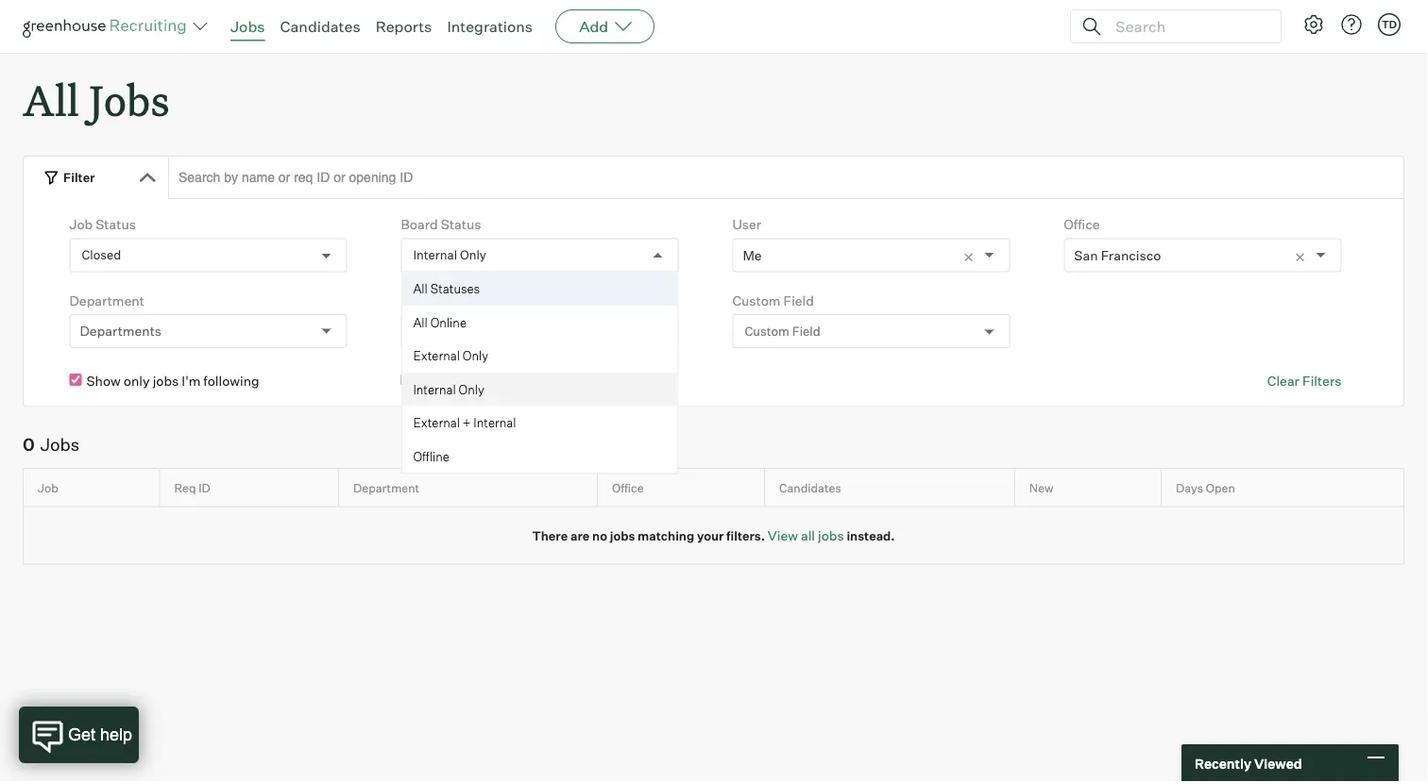 Task type: describe. For each thing, give the bounding box(es) containing it.
td button
[[1378, 13, 1401, 36]]

filters
[[1302, 373, 1342, 390]]

show only template jobs
[[418, 373, 568, 390]]

all for all jobs
[[23, 72, 79, 128]]

Show only template jobs checkbox
[[401, 374, 413, 386]]

2 internal only from the top
[[413, 382, 484, 397]]

all statuses
[[413, 282, 480, 297]]

external only
[[413, 349, 488, 364]]

only for jobs
[[124, 373, 150, 390]]

board status
[[401, 216, 481, 233]]

external for external only
[[413, 349, 460, 364]]

+
[[463, 416, 471, 431]]

1 vertical spatial only
[[463, 349, 488, 364]]

filters.
[[726, 529, 765, 544]]

clear value element for me
[[962, 240, 985, 272]]

Show only jobs I'm following checkbox
[[69, 374, 82, 386]]

0 horizontal spatial department
[[69, 292, 144, 309]]

jobs inside there are no jobs matching your filters. view all jobs instead.
[[610, 529, 635, 544]]

closed
[[82, 248, 121, 263]]

me option
[[743, 247, 762, 264]]

req
[[174, 481, 196, 496]]

role
[[401, 292, 428, 309]]

san francisco
[[1074, 247, 1161, 264]]

recently
[[1195, 756, 1251, 772]]

show for show only template jobs
[[418, 373, 452, 390]]

job status
[[69, 216, 136, 233]]

recently viewed
[[1195, 756, 1302, 772]]

offline
[[413, 449, 449, 464]]

departments
[[80, 323, 162, 340]]

san
[[1074, 247, 1098, 264]]

clear value image
[[1293, 251, 1307, 265]]

configure image
[[1302, 13, 1325, 36]]

following
[[203, 373, 259, 390]]

add
[[579, 17, 608, 36]]

0 horizontal spatial office
[[612, 481, 644, 496]]

external + internal
[[413, 416, 516, 431]]

san francisco option
[[1074, 247, 1161, 264]]

all for all online
[[413, 315, 428, 330]]

view
[[768, 528, 798, 544]]

statuses
[[430, 282, 480, 297]]

clear
[[1267, 373, 1300, 390]]

0 vertical spatial field
[[783, 292, 814, 309]]

open
[[1206, 481, 1235, 496]]

me
[[743, 247, 762, 264]]

jobs for 0 jobs
[[40, 435, 80, 456]]

2 vertical spatial only
[[459, 382, 484, 397]]

template
[[484, 373, 539, 390]]

external for external + internal
[[413, 416, 460, 431]]

reports
[[376, 17, 432, 36]]

no
[[592, 529, 607, 544]]

all online
[[413, 315, 467, 330]]

1 vertical spatial custom
[[745, 324, 789, 339]]

clear value image
[[962, 251, 975, 265]]

td button
[[1374, 9, 1404, 40]]

clear filters
[[1267, 373, 1342, 390]]

1 vertical spatial custom field
[[745, 324, 820, 339]]

new
[[1029, 481, 1054, 496]]

your
[[697, 529, 724, 544]]

1 internal only from the top
[[413, 248, 486, 263]]

all for all statuses
[[413, 282, 428, 297]]

1 vertical spatial internal
[[413, 382, 456, 397]]

there are no jobs matching your filters. view all jobs instead.
[[532, 528, 895, 544]]

jobs left i'm at the top of the page
[[153, 373, 179, 390]]

candidates link
[[280, 17, 360, 36]]

0 jobs
[[23, 435, 80, 456]]

status for job status
[[96, 216, 136, 233]]

1 horizontal spatial office
[[1064, 216, 1100, 233]]

are
[[570, 529, 590, 544]]

jobs for all jobs
[[89, 72, 170, 128]]

jobs link
[[230, 17, 265, 36]]



Task type: vqa. For each thing, say whether or not it's contained in the screenshot.
Me
yes



Task type: locate. For each thing, give the bounding box(es) containing it.
internal only down external only
[[413, 382, 484, 397]]

1 show from the left
[[86, 373, 121, 390]]

custom
[[732, 292, 781, 309], [745, 324, 789, 339]]

i'm
[[182, 373, 201, 390]]

2 status from the left
[[441, 216, 481, 233]]

1 horizontal spatial only
[[455, 373, 481, 390]]

show right show only jobs i'm following option
[[86, 373, 121, 390]]

add button
[[555, 9, 655, 43]]

clear value element
[[962, 240, 985, 272], [1293, 240, 1316, 272]]

status
[[96, 216, 136, 233], [441, 216, 481, 233]]

department up "departments"
[[69, 292, 144, 309]]

0 vertical spatial department
[[69, 292, 144, 309]]

all jobs
[[23, 72, 170, 128]]

candidates up all
[[779, 481, 841, 496]]

candidates right jobs link
[[280, 17, 360, 36]]

job down 0 jobs
[[38, 481, 58, 496]]

all down role
[[413, 315, 428, 330]]

external left +
[[413, 416, 460, 431]]

id
[[199, 481, 210, 496]]

1 horizontal spatial job
[[69, 216, 93, 233]]

instead.
[[847, 529, 895, 544]]

1 clear value element from the left
[[962, 240, 985, 272]]

2 clear value element from the left
[[1293, 240, 1316, 272]]

all left statuses
[[413, 282, 428, 297]]

all up filter
[[23, 72, 79, 128]]

only up +
[[459, 382, 484, 397]]

jobs right all
[[818, 528, 844, 544]]

job
[[69, 216, 93, 233], [38, 481, 58, 496]]

0 vertical spatial office
[[1064, 216, 1100, 233]]

1 vertical spatial external
[[413, 416, 460, 431]]

Search text field
[[1111, 13, 1264, 40]]

custom down me
[[732, 292, 781, 309]]

status up closed
[[96, 216, 136, 233]]

0 horizontal spatial clear value element
[[962, 240, 985, 272]]

office up matching
[[612, 481, 644, 496]]

0 vertical spatial only
[[460, 248, 486, 263]]

0 vertical spatial custom field
[[732, 292, 814, 309]]

jobs right template
[[542, 373, 568, 390]]

1 status from the left
[[96, 216, 136, 233]]

status for board status
[[441, 216, 481, 233]]

custom down me option
[[745, 324, 789, 339]]

show right "show only template jobs" option
[[418, 373, 452, 390]]

0 horizontal spatial status
[[96, 216, 136, 233]]

custom field down me option
[[745, 324, 820, 339]]

1 horizontal spatial clear value element
[[1293, 240, 1316, 272]]

filter
[[63, 170, 95, 185]]

0 vertical spatial custom
[[732, 292, 781, 309]]

1 horizontal spatial candidates
[[779, 481, 841, 496]]

internal down external only
[[413, 382, 456, 397]]

1 vertical spatial job
[[38, 481, 58, 496]]

0 vertical spatial external
[[413, 349, 460, 364]]

0 vertical spatial job
[[69, 216, 93, 233]]

days open
[[1176, 481, 1235, 496]]

1 only from the left
[[124, 373, 150, 390]]

1 vertical spatial jobs
[[89, 72, 170, 128]]

1 horizontal spatial show
[[418, 373, 452, 390]]

0 horizontal spatial show
[[86, 373, 121, 390]]

integrations link
[[447, 17, 533, 36]]

online
[[430, 315, 467, 330]]

only down external only
[[455, 373, 481, 390]]

status right board
[[441, 216, 481, 233]]

0 horizontal spatial job
[[38, 481, 58, 496]]

1 vertical spatial internal only
[[413, 382, 484, 397]]

user
[[732, 216, 761, 233]]

0 horizontal spatial jobs
[[40, 435, 80, 456]]

1 horizontal spatial department
[[353, 481, 419, 496]]

1 external from the top
[[413, 349, 460, 364]]

only up show only template jobs
[[463, 349, 488, 364]]

department down offline
[[353, 481, 419, 496]]

view all jobs link
[[768, 528, 844, 544]]

internal
[[413, 248, 457, 263], [413, 382, 456, 397], [473, 416, 516, 431]]

internal only
[[413, 248, 486, 263], [413, 382, 484, 397]]

job up closed
[[69, 216, 93, 233]]

all
[[23, 72, 79, 128], [413, 282, 428, 297], [413, 315, 428, 330]]

job for job
[[38, 481, 58, 496]]

show only jobs i'm following
[[86, 373, 259, 390]]

internal right +
[[473, 416, 516, 431]]

jobs
[[153, 373, 179, 390], [542, 373, 568, 390], [818, 528, 844, 544], [610, 529, 635, 544]]

clear value element for san francisco
[[1293, 240, 1316, 272]]

only for template
[[455, 373, 481, 390]]

td
[[1382, 18, 1397, 31]]

board
[[401, 216, 438, 233]]

2 only from the left
[[455, 373, 481, 390]]

candidates
[[280, 17, 360, 36], [779, 481, 841, 496]]

1 vertical spatial department
[[353, 481, 419, 496]]

reports link
[[376, 17, 432, 36]]

there
[[532, 529, 568, 544]]

0 vertical spatial candidates
[[280, 17, 360, 36]]

external down 'all online'
[[413, 349, 460, 364]]

all
[[801, 528, 815, 544]]

only
[[124, 373, 150, 390], [455, 373, 481, 390]]

external
[[413, 349, 460, 364], [413, 416, 460, 431]]

0 vertical spatial all
[[23, 72, 79, 128]]

department
[[69, 292, 144, 309], [353, 481, 419, 496]]

show for show only jobs i'm following
[[86, 373, 121, 390]]

show
[[86, 373, 121, 390], [418, 373, 452, 390]]

custom field down me
[[732, 292, 814, 309]]

jobs down "greenhouse recruiting" image
[[89, 72, 170, 128]]

field
[[783, 292, 814, 309], [792, 324, 820, 339]]

1 vertical spatial all
[[413, 282, 428, 297]]

0
[[23, 435, 35, 456]]

office
[[1064, 216, 1100, 233], [612, 481, 644, 496]]

internal down board status
[[413, 248, 457, 263]]

0 vertical spatial internal
[[413, 248, 457, 263]]

integrations
[[447, 17, 533, 36]]

1 horizontal spatial jobs
[[89, 72, 170, 128]]

internal only down board status
[[413, 248, 486, 263]]

2 horizontal spatial jobs
[[230, 17, 265, 36]]

0 horizontal spatial candidates
[[280, 17, 360, 36]]

jobs
[[230, 17, 265, 36], [89, 72, 170, 128], [40, 435, 80, 456]]

only
[[460, 248, 486, 263], [463, 349, 488, 364], [459, 382, 484, 397]]

francisco
[[1101, 247, 1161, 264]]

greenhouse recruiting image
[[23, 15, 193, 38]]

office up san
[[1064, 216, 1100, 233]]

2 show from the left
[[418, 373, 452, 390]]

1 vertical spatial candidates
[[779, 481, 841, 496]]

only down "departments"
[[124, 373, 150, 390]]

matching
[[638, 529, 694, 544]]

jobs right no at the bottom left
[[610, 529, 635, 544]]

2 vertical spatial internal
[[473, 416, 516, 431]]

days
[[1176, 481, 1203, 496]]

jobs left "candidates" link
[[230, 17, 265, 36]]

1 horizontal spatial status
[[441, 216, 481, 233]]

1 vertical spatial field
[[792, 324, 820, 339]]

1 vertical spatial office
[[612, 481, 644, 496]]

custom field
[[732, 292, 814, 309], [745, 324, 820, 339]]

job for job status
[[69, 216, 93, 233]]

2 external from the top
[[413, 416, 460, 431]]

0 horizontal spatial only
[[124, 373, 150, 390]]

0 vertical spatial internal only
[[413, 248, 486, 263]]

clear filters link
[[1267, 372, 1342, 391]]

0 vertical spatial jobs
[[230, 17, 265, 36]]

2 vertical spatial all
[[413, 315, 428, 330]]

only up statuses
[[460, 248, 486, 263]]

2 vertical spatial jobs
[[40, 435, 80, 456]]

jobs right 0
[[40, 435, 80, 456]]

viewed
[[1254, 756, 1302, 772]]

req id
[[174, 481, 210, 496]]

Search by name or req ID or opening ID text field
[[168, 156, 1404, 199]]



